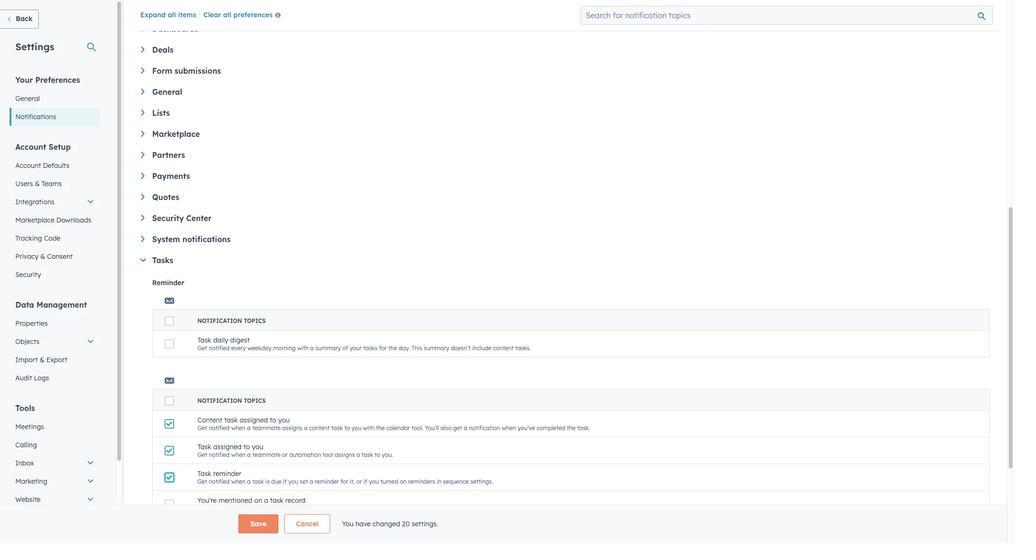 Task type: vqa. For each thing, say whether or not it's contained in the screenshot.
'9:45'
no



Task type: locate. For each thing, give the bounding box(es) containing it.
account setup element
[[10, 142, 100, 284]]

0 horizontal spatial marketplace
[[15, 216, 54, 224]]

on right mentioned
[[254, 496, 262, 505]]

assigns right tool
[[335, 451, 355, 458]]

0 horizontal spatial settings.
[[412, 520, 438, 528]]

1 horizontal spatial marketplace
[[152, 129, 200, 139]]

1 horizontal spatial assigns
[[335, 451, 355, 458]]

or left automation
[[282, 451, 288, 458]]

all up the dashboards
[[168, 11, 176, 19]]

account up users
[[15, 161, 41, 170]]

quotes
[[152, 192, 179, 202]]

notification topics up digest
[[197, 317, 266, 324]]

0 vertical spatial topics
[[244, 317, 266, 324]]

0 vertical spatial notification topics
[[197, 317, 266, 324]]

task left daily
[[197, 336, 211, 345]]

or for a
[[356, 478, 362, 485]]

activity
[[379, 505, 399, 512]]

0 vertical spatial marketplace
[[152, 129, 200, 139]]

caret image inside tasks dropdown button
[[140, 259, 146, 262]]

security for security center
[[152, 213, 184, 223]]

assigned inside task assigned to you get notified when a teammate or automation tool assigns a task to you.
[[213, 443, 242, 451]]

summary
[[315, 345, 341, 352], [424, 345, 449, 352]]

0 vertical spatial task
[[197, 336, 211, 345]]

marketplace for marketplace
[[152, 129, 200, 139]]

consent
[[47, 252, 73, 261]]

1 horizontal spatial if
[[364, 478, 367, 485]]

security up system
[[152, 213, 184, 223]]

caret image for general
[[141, 89, 145, 95]]

1 vertical spatial security
[[15, 270, 41, 279]]

or right it,
[[356, 478, 362, 485]]

caret image inside "marketplace" dropdown button
[[141, 131, 145, 137]]

for left it,
[[341, 478, 348, 485]]

meetings link
[[10, 418, 100, 436]]

note
[[337, 505, 350, 512]]

2 task from the top
[[197, 443, 211, 451]]

notification topics up content
[[197, 397, 266, 404]]

security
[[152, 213, 184, 223], [15, 270, 41, 279]]

if right it,
[[364, 478, 367, 485]]

properties link
[[10, 314, 100, 333]]

0 vertical spatial or
[[282, 451, 288, 458]]

assigns up task assigned to you get notified when a teammate or automation tool assigns a task to you.
[[282, 425, 302, 432]]

0 vertical spatial assigns
[[282, 425, 302, 432]]

0 vertical spatial account
[[15, 142, 46, 152]]

3 get from the top
[[197, 451, 207, 458]]

1 vertical spatial for
[[341, 478, 348, 485]]

inbox button
[[10, 454, 100, 472]]

account for account defaults
[[15, 161, 41, 170]]

a
[[310, 345, 314, 352], [247, 425, 251, 432], [304, 425, 308, 432], [464, 425, 467, 432], [247, 451, 251, 458], [356, 451, 360, 458], [247, 478, 251, 485], [310, 478, 313, 485], [264, 496, 268, 505], [247, 505, 251, 512], [332, 505, 336, 512], [409, 505, 412, 512]]

1 horizontal spatial settings.
[[470, 478, 493, 485]]

notifications link
[[10, 108, 100, 126]]

reminders
[[408, 478, 435, 485]]

2 horizontal spatial the
[[567, 425, 576, 432]]

task for task reminder
[[197, 470, 211, 478]]

1 notified from the top
[[209, 345, 230, 352]]

caret image inside the system notifications dropdown button
[[141, 236, 145, 242]]

0 horizontal spatial security
[[15, 270, 41, 279]]

caret image left form
[[141, 67, 145, 74]]

for for task reminder
[[341, 478, 348, 485]]

1 horizontal spatial reminder
[[315, 478, 339, 485]]

assigned right content
[[240, 416, 268, 425]]

of
[[342, 345, 348, 352]]

1 vertical spatial marketplace
[[15, 216, 54, 224]]

1 vertical spatial teammate
[[252, 451, 281, 458]]

0 vertical spatial security
[[152, 213, 184, 223]]

the
[[388, 345, 397, 352], [376, 425, 385, 432], [567, 425, 576, 432]]

a inside task daily digest get notified every weekday morning with a summary of your tasks for the day. this summary doesn't include content tasks.
[[310, 345, 314, 352]]

1 vertical spatial in
[[326, 505, 331, 512]]

security for security
[[15, 270, 41, 279]]

in
[[437, 478, 442, 485], [326, 505, 331, 512]]

morning
[[273, 345, 296, 352]]

marketplace inside account setup element
[[15, 216, 54, 224]]

account for account setup
[[15, 142, 46, 152]]

3 teammate from the top
[[252, 505, 281, 512]]

0 horizontal spatial if
[[283, 478, 287, 485]]

sequence
[[443, 478, 469, 485]]

3 task from the top
[[197, 470, 211, 478]]

task up you're
[[197, 470, 211, 478]]

4 caret image from the top
[[141, 215, 145, 221]]

settings. right sequence
[[470, 478, 493, 485]]

content inside content task assigned to you get notified when a teammate assigns a content task to you with the calendar tool. you'll also get a notification when you've completed the task.
[[309, 425, 330, 432]]

marketplace up partners at the left top of page
[[152, 129, 200, 139]]

cancel button
[[284, 514, 330, 534]]

caret image for deals
[[141, 46, 145, 53]]

changed
[[373, 520, 400, 528]]

2 vertical spatial teammate
[[252, 505, 281, 512]]

you'll
[[425, 425, 439, 432]]

2 vertical spatial task
[[197, 470, 211, 478]]

5 notified from the top
[[209, 505, 230, 512]]

1 vertical spatial task
[[197, 443, 211, 451]]

expand all items button
[[140, 11, 196, 19]]

assigned down content
[[213, 443, 242, 451]]

settings. inside task reminder get notified when a task is due if you set a reminder for it, or if you turned on reminders in sequence settings.
[[470, 478, 493, 485]]

task right content
[[224, 416, 238, 425]]

privacy & consent link
[[10, 247, 100, 266]]

1 vertical spatial assigns
[[335, 451, 355, 458]]

3 caret image from the top
[[141, 173, 145, 179]]

reminder up mentioned
[[213, 470, 241, 478]]

0 vertical spatial settings.
[[470, 478, 493, 485]]

1 vertical spatial with
[[363, 425, 375, 432]]

daily
[[213, 336, 228, 345]]

or right note
[[351, 505, 357, 512]]

with left calendar
[[363, 425, 375, 432]]

1 horizontal spatial content
[[493, 345, 514, 352]]

or
[[282, 451, 288, 458], [356, 478, 362, 485], [351, 505, 357, 512]]

security link
[[10, 266, 100, 284]]

marketplace for marketplace downloads
[[15, 216, 54, 224]]

on right activity
[[400, 505, 407, 512]]

notified inside task reminder get notified when a task is due if you set a reminder for it, or if you turned on reminders in sequence settings.
[[209, 478, 230, 485]]

on
[[400, 478, 407, 485], [254, 496, 262, 505], [400, 505, 407, 512]]

topics
[[244, 317, 266, 324], [244, 397, 266, 404]]

to
[[270, 416, 276, 425], [344, 425, 350, 432], [243, 443, 250, 451], [375, 451, 380, 458]]

& left export
[[40, 356, 44, 364]]

if right due
[[283, 478, 287, 485]]

a down is
[[264, 496, 268, 505]]

0 vertical spatial &
[[35, 179, 40, 188]]

content up tool
[[309, 425, 330, 432]]

1 horizontal spatial security
[[152, 213, 184, 223]]

lists
[[152, 108, 170, 118]]

notification up daily
[[197, 317, 242, 324]]

1 vertical spatial or
[[356, 478, 362, 485]]

0 horizontal spatial general
[[15, 94, 40, 103]]

0 vertical spatial assigned
[[240, 416, 268, 425]]

tasks.
[[515, 345, 531, 352]]

content
[[493, 345, 514, 352], [309, 425, 330, 432]]

caret image inside partners dropdown button
[[141, 152, 145, 158]]

2 caret image from the top
[[141, 152, 145, 158]]

for inside task daily digest get notified every weekday morning with a summary of your tasks for the day. this summary doesn't include content tasks.
[[379, 345, 387, 352]]

notification topics
[[197, 317, 266, 324], [197, 397, 266, 404]]

all right clear
[[223, 11, 231, 19]]

website button
[[10, 491, 100, 509]]

4 get from the top
[[197, 478, 207, 485]]

in left note
[[326, 505, 331, 512]]

general down your
[[15, 94, 40, 103]]

or inside task reminder get notified when a task is due if you set a reminder for it, or if you turned on reminders in sequence settings.
[[356, 478, 362, 485]]

caret image
[[141, 67, 145, 74], [141, 152, 145, 158], [141, 173, 145, 179], [141, 215, 145, 221], [141, 236, 145, 242]]

automation
[[289, 451, 321, 458]]

teammate
[[252, 425, 281, 432], [252, 451, 281, 458], [252, 505, 281, 512]]

on right turned
[[400, 478, 407, 485]]

notification up content
[[197, 397, 242, 404]]

in inside you're mentioned on a task record get notified when a teammate @mentions you in a note or logged activity on a task record.
[[326, 505, 331, 512]]

3 notified from the top
[[209, 451, 230, 458]]

& right users
[[35, 179, 40, 188]]

0 vertical spatial for
[[379, 345, 387, 352]]

when inside task assigned to you get notified when a teammate or automation tool assigns a task to you.
[[231, 451, 246, 458]]

with
[[297, 345, 309, 352], [363, 425, 375, 432]]

account up account defaults
[[15, 142, 46, 152]]

task left you.
[[362, 451, 373, 458]]

2 notification from the top
[[197, 397, 242, 404]]

center
[[186, 213, 212, 223]]

task inside task assigned to you get notified when a teammate or automation tool assigns a task to you.
[[362, 451, 373, 458]]

0 horizontal spatial content
[[309, 425, 330, 432]]

2 all from the left
[[223, 11, 231, 19]]

security down privacy at the top left of page
[[15, 270, 41, 279]]

& inside import & export link
[[40, 356, 44, 364]]

for for task daily digest
[[379, 345, 387, 352]]

back
[[16, 14, 33, 23]]

1 account from the top
[[15, 142, 46, 152]]

your preferences element
[[10, 75, 100, 126]]

1 task from the top
[[197, 336, 211, 345]]

properties
[[15, 319, 48, 328]]

teammate up is
[[252, 451, 281, 458]]

2 account from the top
[[15, 161, 41, 170]]

caret image inside general dropdown button
[[141, 89, 145, 95]]

0 vertical spatial content
[[493, 345, 514, 352]]

teammate up task assigned to you get notified when a teammate or automation tool assigns a task to you.
[[252, 425, 281, 432]]

the left calendar
[[376, 425, 385, 432]]

2 get from the top
[[197, 425, 207, 432]]

with right morning
[[297, 345, 309, 352]]

1 caret image from the top
[[141, 67, 145, 74]]

& inside privacy & consent link
[[40, 252, 45, 261]]

content left tasks.
[[493, 345, 514, 352]]

deals
[[152, 45, 173, 55]]

dashboards
[[152, 24, 198, 34]]

for inside task reminder get notified when a task is due if you set a reminder for it, or if you turned on reminders in sequence settings.
[[341, 478, 348, 485]]

1 horizontal spatial general
[[152, 87, 182, 97]]

task daily digest get notified every weekday morning with a summary of your tasks for the day. this summary doesn't include content tasks.
[[197, 336, 531, 352]]

& for consent
[[40, 252, 45, 261]]

get
[[197, 345, 207, 352], [197, 425, 207, 432], [197, 451, 207, 458], [197, 478, 207, 485], [197, 505, 207, 512]]

task down content
[[197, 443, 211, 451]]

caret image inside deals dropdown button
[[141, 46, 145, 53]]

5 get from the top
[[197, 505, 207, 512]]

task assigned to you get notified when a teammate or automation tool assigns a task to you.
[[197, 443, 393, 458]]

caret image
[[141, 46, 145, 53], [141, 89, 145, 95], [141, 110, 145, 116], [141, 131, 145, 137], [141, 194, 145, 200], [140, 259, 146, 262]]

integrations
[[15, 198, 54, 206]]

caret image inside security center dropdown button
[[141, 215, 145, 221]]

0 horizontal spatial summary
[[315, 345, 341, 352]]

reminder
[[152, 279, 184, 287]]

5 caret image from the top
[[141, 236, 145, 242]]

task inside task reminder get notified when a task is due if you set a reminder for it, or if you turned on reminders in sequence settings.
[[197, 470, 211, 478]]

& inside users & teams link
[[35, 179, 40, 188]]

import & export link
[[10, 351, 100, 369]]

or inside task assigned to you get notified when a teammate or automation tool assigns a task to you.
[[282, 451, 288, 458]]

inbox
[[15, 459, 34, 468]]

or inside you're mentioned on a task record get notified when a teammate @mentions you in a note or logged activity on a task record.
[[351, 505, 357, 512]]

2 vertical spatial &
[[40, 356, 44, 364]]

with inside task daily digest get notified every weekday morning with a summary of your tasks for the day. this summary doesn't include content tasks.
[[297, 345, 309, 352]]

reminder right set
[[315, 478, 339, 485]]

get inside content task assigned to you get notified when a teammate assigns a content task to you with the calendar tool. you'll also get a notification when you've completed the task.
[[197, 425, 207, 432]]

1 horizontal spatial for
[[379, 345, 387, 352]]

1 horizontal spatial the
[[388, 345, 397, 352]]

0 horizontal spatial assigns
[[282, 425, 302, 432]]

marketing button
[[10, 472, 100, 491]]

1 vertical spatial notification topics
[[197, 397, 266, 404]]

1 vertical spatial topics
[[244, 397, 266, 404]]

a left note
[[332, 505, 336, 512]]

downloads
[[56, 216, 91, 224]]

caret image left system
[[141, 236, 145, 242]]

1 notification topics from the top
[[197, 317, 266, 324]]

reminder
[[213, 470, 241, 478], [315, 478, 339, 485]]

1 teammate from the top
[[252, 425, 281, 432]]

general down form
[[152, 87, 182, 97]]

4 notified from the top
[[209, 478, 230, 485]]

notified inside content task assigned to you get notified when a teammate assigns a content task to you with the calendar tool. you'll also get a notification when you've completed the task.
[[209, 425, 230, 432]]

general inside 'your preferences' element
[[15, 94, 40, 103]]

users
[[15, 179, 33, 188]]

caret image inside lists dropdown button
[[141, 110, 145, 116]]

quotes button
[[141, 192, 990, 202]]

defaults
[[43, 161, 69, 170]]

0 horizontal spatial all
[[168, 11, 176, 19]]

in left sequence
[[437, 478, 442, 485]]

privacy & consent
[[15, 252, 73, 261]]

1 all from the left
[[168, 11, 176, 19]]

0 horizontal spatial with
[[297, 345, 309, 352]]

1 horizontal spatial with
[[363, 425, 375, 432]]

0 vertical spatial in
[[437, 478, 442, 485]]

1 vertical spatial content
[[309, 425, 330, 432]]

2 teammate from the top
[[252, 451, 281, 458]]

your
[[15, 75, 33, 85]]

a right morning
[[310, 345, 314, 352]]

2 notified from the top
[[209, 425, 230, 432]]

caret image for payments
[[141, 173, 145, 179]]

caret image left security center
[[141, 215, 145, 221]]

for right "tasks"
[[379, 345, 387, 352]]

0 horizontal spatial for
[[341, 478, 348, 485]]

1 get from the top
[[197, 345, 207, 352]]

caret image inside form submissions dropdown button
[[141, 67, 145, 74]]

caret image left payments
[[141, 173, 145, 179]]

1 summary from the left
[[315, 345, 341, 352]]

task inside task daily digest get notified every weekday morning with a summary of your tasks for the day. this summary doesn't include content tasks.
[[197, 336, 211, 345]]

1 horizontal spatial summary
[[424, 345, 449, 352]]

task inside task reminder get notified when a task is due if you set a reminder for it, or if you turned on reminders in sequence settings.
[[252, 478, 264, 485]]

task inside task assigned to you get notified when a teammate or automation tool assigns a task to you.
[[197, 443, 211, 451]]

a right set
[[310, 478, 313, 485]]

in inside task reminder get notified when a task is due if you set a reminder for it, or if you turned on reminders in sequence settings.
[[437, 478, 442, 485]]

notifications
[[15, 112, 56, 121]]

every
[[231, 345, 246, 352]]

mentioned
[[219, 496, 252, 505]]

get inside task reminder get notified when a task is due if you set a reminder for it, or if you turned on reminders in sequence settings.
[[197, 478, 207, 485]]

you have changed 20 settings.
[[342, 520, 438, 528]]

system notifications button
[[141, 235, 990, 244]]

0 horizontal spatial in
[[326, 505, 331, 512]]

system
[[152, 235, 180, 244]]

marketplace down integrations
[[15, 216, 54, 224]]

0 vertical spatial teammate
[[252, 425, 281, 432]]

security inside account setup element
[[15, 270, 41, 279]]

summary right this on the bottom left of the page
[[424, 345, 449, 352]]

2 summary from the left
[[424, 345, 449, 352]]

0 vertical spatial with
[[297, 345, 309, 352]]

the left day.
[[388, 345, 397, 352]]

0 vertical spatial notification
[[197, 317, 242, 324]]

1 vertical spatial &
[[40, 252, 45, 261]]

caret image inside the quotes dropdown button
[[141, 194, 145, 200]]

all inside clear all preferences button
[[223, 11, 231, 19]]

1 horizontal spatial in
[[437, 478, 442, 485]]

notification
[[197, 317, 242, 324], [197, 397, 242, 404]]

a right content
[[247, 425, 251, 432]]

2 if from the left
[[364, 478, 367, 485]]

teammate up save in the left of the page
[[252, 505, 281, 512]]

summary left of
[[315, 345, 341, 352]]

1 horizontal spatial all
[[223, 11, 231, 19]]

1 vertical spatial assigned
[[213, 443, 242, 451]]

data management element
[[10, 300, 100, 387]]

2 vertical spatial or
[[351, 505, 357, 512]]

& right privacy at the top left of page
[[40, 252, 45, 261]]

assigned inside content task assigned to you get notified when a teammate assigns a content task to you with the calendar tool. you'll also get a notification when you've completed the task.
[[240, 416, 268, 425]]

the left task.
[[567, 425, 576, 432]]

settings. right 20 on the left
[[412, 520, 438, 528]]

integrations button
[[10, 193, 100, 211]]

task left is
[[252, 478, 264, 485]]

1 vertical spatial account
[[15, 161, 41, 170]]

or for record
[[351, 505, 357, 512]]

notified inside you're mentioned on a task record get notified when a teammate @mentions you in a note or logged activity on a task record.
[[209, 505, 230, 512]]

caret image left partners at the left top of page
[[141, 152, 145, 158]]

caret image inside payments dropdown button
[[141, 173, 145, 179]]

a left is
[[247, 478, 251, 485]]

when inside you're mentioned on a task record get notified when a teammate @mentions you in a note or logged activity on a task record.
[[231, 505, 246, 512]]

users & teams link
[[10, 175, 100, 193]]

1 vertical spatial notification
[[197, 397, 242, 404]]

Search for notification topics search field
[[581, 6, 993, 25]]

settings.
[[470, 478, 493, 485], [412, 520, 438, 528]]



Task type: describe. For each thing, give the bounding box(es) containing it.
security center
[[152, 213, 212, 223]]

1 notification from the top
[[197, 317, 242, 324]]

teammate inside content task assigned to you get notified when a teammate assigns a content task to you with the calendar tool. you'll also get a notification when you've completed the task.
[[252, 425, 281, 432]]

teams
[[42, 179, 62, 188]]

you inside you're mentioned on a task record get notified when a teammate @mentions you in a note or logged activity on a task record.
[[314, 505, 324, 512]]

1 topics from the top
[[244, 317, 266, 324]]

get
[[453, 425, 462, 432]]

tracking code link
[[10, 229, 100, 247]]

settings
[[15, 41, 54, 53]]

2 notification topics from the top
[[197, 397, 266, 404]]

record.
[[427, 505, 446, 512]]

logs
[[34, 374, 49, 382]]

caret image for form submissions
[[141, 67, 145, 74]]

0 horizontal spatial reminder
[[213, 470, 241, 478]]

general link
[[10, 89, 100, 108]]

set
[[300, 478, 308, 485]]

caret image for quotes
[[141, 194, 145, 200]]

notified inside task assigned to you get notified when a teammate or automation tool assigns a task to you.
[[209, 451, 230, 458]]

task for task daily digest
[[197, 336, 211, 345]]

form submissions button
[[141, 66, 990, 76]]

privacy
[[15, 252, 38, 261]]

management
[[36, 300, 87, 310]]

caret image for lists
[[141, 110, 145, 116]]

1 vertical spatial settings.
[[412, 520, 438, 528]]

clear
[[203, 11, 221, 19]]

have
[[356, 520, 371, 528]]

notified inside task daily digest get notified every weekday morning with a summary of your tasks for the day. this summary doesn't include content tasks.
[[209, 345, 230, 352]]

tracking code
[[15, 234, 60, 243]]

caret image for partners
[[141, 152, 145, 158]]

calendar
[[386, 425, 410, 432]]

when inside task reminder get notified when a task is due if you set a reminder for it, or if you turned on reminders in sequence settings.
[[231, 478, 246, 485]]

partners button
[[141, 150, 990, 160]]

caret image for system notifications
[[141, 236, 145, 242]]

is
[[265, 478, 270, 485]]

submissions
[[175, 66, 221, 76]]

code
[[44, 234, 60, 243]]

digest
[[230, 336, 250, 345]]

a up task assigned to you get notified when a teammate or automation tool assigns a task to you.
[[304, 425, 308, 432]]

payments
[[152, 171, 190, 181]]

cancel
[[296, 520, 318, 528]]

get inside task assigned to you get notified when a teammate or automation tool assigns a task to you.
[[197, 451, 207, 458]]

audit
[[15, 374, 32, 382]]

task up tool
[[331, 425, 343, 432]]

include
[[472, 345, 492, 352]]

expand all items
[[140, 11, 196, 19]]

a up task reminder get notified when a task is due if you set a reminder for it, or if you turned on reminders in sequence settings.
[[356, 451, 360, 458]]

data
[[15, 300, 34, 310]]

& for teams
[[35, 179, 40, 188]]

a right get
[[464, 425, 467, 432]]

caret image for marketplace
[[141, 131, 145, 137]]

1 if from the left
[[283, 478, 287, 485]]

content inside task daily digest get notified every weekday morning with a summary of your tasks for the day. this summary doesn't include content tasks.
[[493, 345, 514, 352]]

preferences
[[35, 75, 80, 85]]

get inside task daily digest get notified every weekday morning with a summary of your tasks for the day. this summary doesn't include content tasks.
[[197, 345, 207, 352]]

you've
[[518, 425, 535, 432]]

completed
[[537, 425, 565, 432]]

objects button
[[10, 333, 100, 351]]

task left record. on the bottom left of page
[[414, 505, 425, 512]]

all for expand
[[168, 11, 176, 19]]

tasks button
[[140, 256, 990, 265]]

it,
[[350, 478, 355, 485]]

website
[[15, 495, 41, 504]]

task left record on the bottom left of the page
[[270, 496, 284, 505]]

get inside you're mentioned on a task record get notified when a teammate @mentions you in a note or logged activity on a task record.
[[197, 505, 207, 512]]

security center button
[[141, 213, 990, 223]]

tools element
[[10, 403, 100, 543]]

all for clear
[[223, 11, 231, 19]]

clear all preferences button
[[203, 10, 285, 22]]

a up 20 on the left
[[409, 505, 412, 512]]

2 topics from the top
[[244, 397, 266, 404]]

on inside task reminder get notified when a task is due if you set a reminder for it, or if you turned on reminders in sequence settings.
[[400, 478, 407, 485]]

also
[[441, 425, 452, 432]]

teammate inside you're mentioned on a task record get notified when a teammate @mentions you in a note or logged activity on a task record.
[[252, 505, 281, 512]]

task.
[[577, 425, 590, 432]]

notifications
[[182, 235, 231, 244]]

back link
[[0, 10, 39, 29]]

deals button
[[141, 45, 990, 55]]

you're mentioned on a task record get notified when a teammate @mentions you in a note or logged activity on a task record.
[[197, 496, 446, 512]]

marketplace downloads link
[[10, 211, 100, 229]]

tools
[[15, 403, 35, 413]]

teammate inside task assigned to you get notified when a teammate or automation tool assigns a task to you.
[[252, 451, 281, 458]]

record
[[285, 496, 306, 505]]

lists button
[[141, 108, 990, 118]]

& for export
[[40, 356, 44, 364]]

a up mentioned
[[247, 451, 251, 458]]

expand
[[140, 11, 166, 19]]

a up save in the left of the page
[[247, 505, 251, 512]]

turned
[[380, 478, 398, 485]]

logged
[[358, 505, 377, 512]]

due
[[271, 478, 281, 485]]

marketplace downloads
[[15, 216, 91, 224]]

items
[[178, 11, 196, 19]]

content task assigned to you get notified when a teammate assigns a content task to you with the calendar tool. you'll also get a notification when you've completed the task.
[[197, 416, 590, 432]]

assigns inside task assigned to you get notified when a teammate or automation tool assigns a task to you.
[[335, 451, 355, 458]]

with inside content task assigned to you get notified when a teammate assigns a content task to you with the calendar tool. you'll also get a notification when you've completed the task.
[[363, 425, 375, 432]]

you inside task assigned to you get notified when a teammate or automation tool assigns a task to you.
[[252, 443, 263, 451]]

data management
[[15, 300, 87, 310]]

preferences
[[233, 11, 273, 19]]

tracking
[[15, 234, 42, 243]]

task for task assigned to you
[[197, 443, 211, 451]]

20
[[402, 520, 410, 528]]

marketplace button
[[141, 129, 990, 139]]

form submissions
[[152, 66, 221, 76]]

0 horizontal spatial the
[[376, 425, 385, 432]]

meetings
[[15, 423, 44, 431]]

caret image for tasks
[[140, 259, 146, 262]]

calling link
[[10, 436, 100, 454]]

@mentions
[[282, 505, 313, 512]]

your
[[350, 345, 362, 352]]

setup
[[49, 142, 71, 152]]

dashboards button
[[141, 24, 990, 34]]

import & export
[[15, 356, 67, 364]]

save button
[[238, 514, 278, 534]]

doesn't
[[451, 345, 471, 352]]

assigns inside content task assigned to you get notified when a teammate assigns a content task to you with the calendar tool. you'll also get a notification when you've completed the task.
[[282, 425, 302, 432]]

the inside task daily digest get notified every weekday morning with a summary of your tasks for the day. this summary doesn't include content tasks.
[[388, 345, 397, 352]]

payments button
[[141, 171, 990, 181]]

account defaults
[[15, 161, 69, 170]]

system notifications
[[152, 235, 231, 244]]

objects
[[15, 337, 39, 346]]

tasks
[[363, 345, 378, 352]]

users & teams
[[15, 179, 62, 188]]

tool
[[323, 451, 333, 458]]

tasks
[[152, 256, 173, 265]]

you.
[[382, 451, 393, 458]]

form
[[152, 66, 172, 76]]

account setup
[[15, 142, 71, 152]]

caret image for security center
[[141, 215, 145, 221]]



